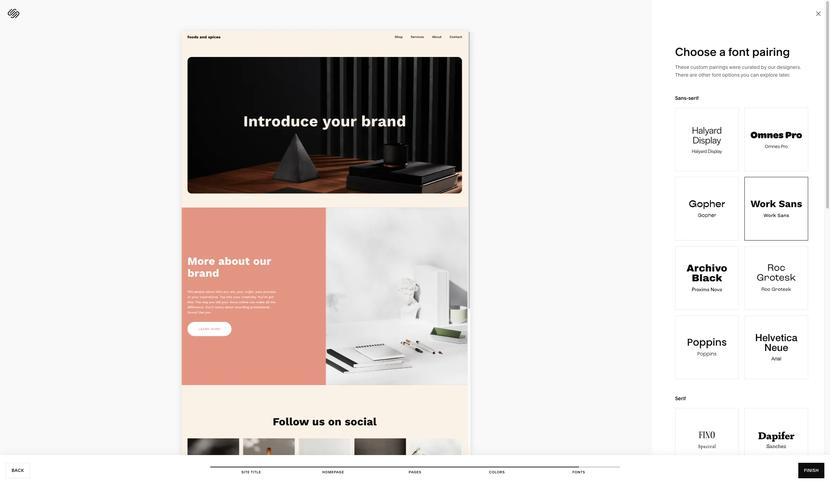 Task type: vqa. For each thing, say whether or not it's contained in the screenshot.
Spectral
yes



Task type: locate. For each thing, give the bounding box(es) containing it.
pro
[[785, 128, 802, 142], [781, 143, 788, 150]]

sans-
[[675, 95, 688, 101]]

1 vertical spatial sans
[[778, 213, 789, 218]]

archivo black proxima nova
[[687, 263, 727, 294]]

1 vertical spatial work
[[764, 213, 776, 218]]

a
[[719, 45, 726, 59]]

0 vertical spatial font
[[728, 45, 750, 59]]

are
[[690, 72, 697, 78]]

font
[[728, 45, 750, 59], [712, 72, 721, 78]]

0 vertical spatial work
[[751, 198, 776, 210]]

poppins inside poppins poppins
[[697, 351, 717, 358]]

display
[[693, 133, 721, 147], [708, 148, 722, 155]]

dapifer sanchez
[[758, 429, 795, 450]]

roc
[[767, 262, 785, 276], [761, 287, 770, 293]]

serif
[[675, 396, 686, 402]]

omnes
[[750, 128, 784, 142], [765, 143, 780, 150]]

1 vertical spatial halyard
[[692, 148, 707, 155]]

0 horizontal spatial font
[[712, 72, 721, 78]]

pairing
[[752, 45, 790, 59]]

gopher
[[689, 198, 725, 210], [698, 213, 716, 219]]

0 vertical spatial sans
[[779, 198, 802, 210]]

font down pairings
[[712, 72, 721, 78]]

roc grotesk roc grotesk
[[757, 262, 796, 293]]

1 horizontal spatial font
[[728, 45, 750, 59]]

our
[[768, 64, 776, 70]]

helvetica
[[755, 332, 797, 344]]

0 vertical spatial grotesk
[[757, 272, 796, 286]]

sanchez
[[766, 444, 786, 450]]

custom
[[690, 64, 708, 70]]

fonts
[[572, 471, 585, 475]]

homepage
[[322, 471, 344, 475]]

grotesk
[[757, 272, 796, 286], [772, 287, 791, 293]]

by
[[761, 64, 767, 70]]

1 vertical spatial font
[[712, 72, 721, 78]]

spectral
[[698, 443, 716, 451]]

font up were
[[728, 45, 750, 59]]

proxima
[[692, 286, 709, 294]]

poppins
[[687, 336, 727, 350], [697, 351, 717, 358]]

work
[[751, 198, 776, 210], [764, 213, 776, 218]]

1 vertical spatial poppins
[[697, 351, 717, 358]]

1 vertical spatial omnes
[[765, 143, 780, 150]]

archivo
[[687, 263, 727, 274]]

None checkbox
[[675, 108, 739, 171], [745, 108, 808, 171], [745, 177, 808, 241], [675, 409, 739, 472], [745, 409, 808, 472], [675, 108, 739, 171], [745, 108, 808, 171], [745, 177, 808, 241], [675, 409, 739, 472], [745, 409, 808, 472]]

1 vertical spatial roc
[[761, 287, 770, 293]]

sans
[[779, 198, 802, 210], [778, 213, 789, 218]]

grotesk inside roc grotesk roc grotesk
[[772, 287, 791, 293]]

dapifer
[[758, 429, 795, 443]]

there
[[675, 72, 689, 78]]

site
[[242, 471, 250, 475]]

1 vertical spatial grotesk
[[772, 287, 791, 293]]

back button
[[6, 463, 30, 479]]

None checkbox
[[675, 177, 739, 241], [675, 247, 739, 310], [745, 247, 808, 310], [675, 316, 739, 379], [745, 316, 808, 379], [675, 177, 739, 241], [675, 247, 739, 310], [745, 247, 808, 310], [675, 316, 739, 379], [745, 316, 808, 379]]

these custom pairings were curated by our designers. there are other font options you can explore later.
[[675, 64, 801, 78]]

1 vertical spatial gopher
[[698, 213, 716, 219]]

0 vertical spatial pro
[[785, 128, 802, 142]]

halyard
[[692, 123, 722, 137], [692, 148, 707, 155]]

serif
[[688, 95, 699, 101]]

1 vertical spatial pro
[[781, 143, 788, 150]]



Task type: describe. For each thing, give the bounding box(es) containing it.
halyard display halyard display
[[692, 123, 722, 155]]

pages
[[409, 471, 421, 475]]

0 vertical spatial roc
[[767, 262, 785, 276]]

these
[[675, 64, 689, 70]]

0 vertical spatial poppins
[[687, 336, 727, 350]]

choose
[[675, 45, 717, 59]]

0 vertical spatial omnes
[[750, 128, 784, 142]]

sans-serif
[[675, 95, 699, 101]]

explore
[[760, 72, 778, 78]]

0 vertical spatial gopher
[[689, 198, 725, 210]]

colors
[[489, 471, 505, 475]]

title
[[251, 471, 261, 475]]

fino spectral
[[698, 430, 716, 451]]

can
[[750, 72, 759, 78]]

choose a font pairing
[[675, 45, 790, 59]]

back
[[12, 468, 24, 474]]

0 vertical spatial halyard
[[692, 123, 722, 137]]

gopher inside gopher gopher
[[698, 213, 716, 219]]

you
[[741, 72, 749, 78]]

later.
[[779, 72, 790, 78]]

site title
[[242, 471, 261, 475]]

neue
[[764, 342, 788, 354]]

fino
[[699, 430, 715, 442]]

gopher gopher
[[689, 198, 725, 219]]

helvetica neue arial
[[755, 332, 797, 362]]

designers.
[[777, 64, 801, 70]]

omnes pro omnes pro
[[750, 128, 802, 150]]

options
[[722, 72, 740, 78]]

0 vertical spatial display
[[693, 133, 721, 147]]

black
[[692, 273, 722, 284]]

finish
[[804, 468, 819, 474]]

finish button
[[798, 463, 824, 479]]

1 vertical spatial display
[[708, 148, 722, 155]]

work sans work sans
[[751, 198, 802, 218]]

font inside these custom pairings were curated by our designers. there are other font options you can explore later.
[[712, 72, 721, 78]]

curated
[[742, 64, 760, 70]]

other
[[698, 72, 711, 78]]

were
[[729, 64, 741, 70]]

poppins poppins
[[687, 336, 727, 358]]

arial
[[771, 356, 781, 362]]

pairings
[[709, 64, 728, 70]]

nova
[[711, 286, 722, 294]]



